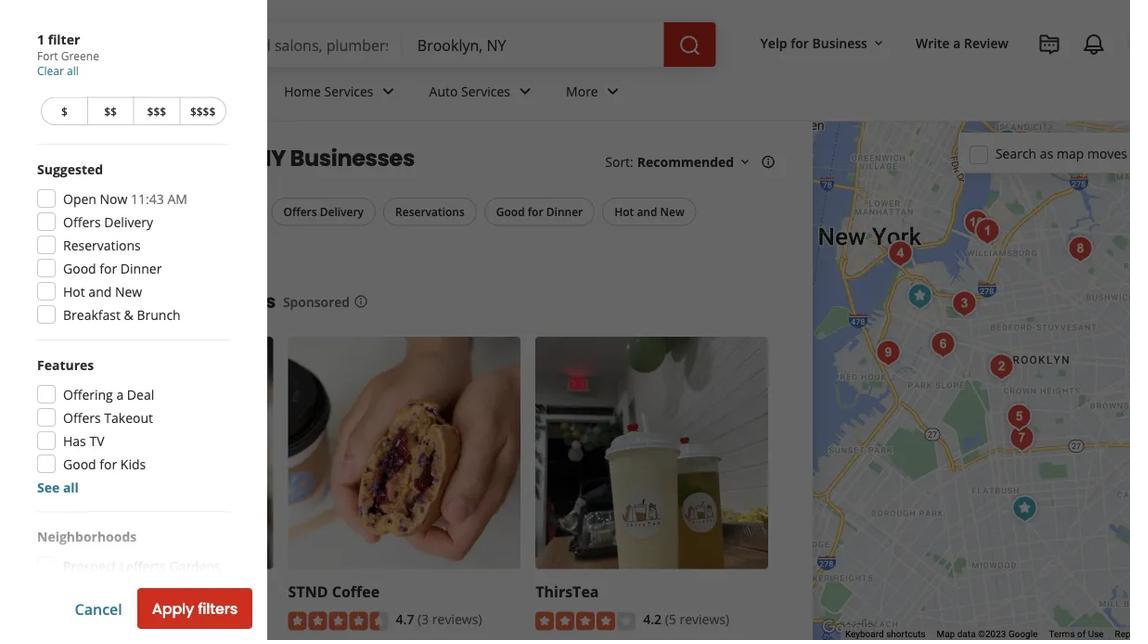 Task type: vqa. For each thing, say whether or not it's contained in the screenshot.
all in the 1 filter Fort Greene Clear all
yes



Task type: locate. For each thing, give the bounding box(es) containing it.
brunch down the 11:43
[[119, 241, 157, 256]]

1 horizontal spatial 24 chevron down v2 image
[[602, 80, 624, 102]]

1 group from the top
[[37, 160, 230, 325]]

offers delivery down now
[[63, 213, 153, 231]]

breakfast & brunch button
[[41, 234, 170, 262]]

brunch right featured
[[137, 306, 181, 323]]

features
[[37, 356, 94, 373]]

0 horizontal spatial &
[[107, 241, 116, 256]]

1 24 chevron down v2 image from the left
[[377, 80, 399, 102]]

1 vertical spatial good
[[63, 259, 96, 277]]

breakfast up "features"
[[63, 306, 121, 323]]

1 horizontal spatial a
[[953, 34, 961, 51]]

& right featured
[[124, 306, 133, 323]]

featured takeout options
[[37, 288, 275, 314]]

2 24 chevron down v2 image from the left
[[602, 80, 624, 102]]

evelina image
[[946, 285, 983, 322]]

1 reviews) from the left
[[432, 611, 482, 628]]

0 horizontal spatial dinner
[[120, 259, 162, 277]]

1 horizontal spatial reviews)
[[680, 611, 729, 628]]

2 reviews) from the left
[[680, 611, 729, 628]]

all button
[[41, 198, 101, 227]]

1 horizontal spatial dinner
[[546, 204, 583, 219]]

dinner up featured takeout options
[[120, 259, 162, 277]]

a left deal
[[116, 386, 124, 403]]

hot and new down breakfast & brunch button
[[63, 283, 142, 300]]

0 horizontal spatial services
[[324, 82, 373, 100]]

0 vertical spatial dinner
[[546, 204, 583, 219]]

2 group from the top
[[37, 355, 230, 496]]

filter
[[48, 30, 80, 48]]

$$
[[104, 103, 117, 119]]

auto
[[429, 82, 458, 100]]

delivery
[[320, 204, 364, 219], [104, 213, 153, 231]]

rep
[[1115, 629, 1130, 640]]

good down has tv
[[63, 455, 96, 473]]

reviews) right (3 at left bottom
[[432, 611, 482, 628]]

write a review
[[916, 34, 1009, 51]]

1 vertical spatial new
[[115, 283, 142, 300]]

featured
[[37, 288, 120, 314]]

bora down the prospect
[[80, 581, 114, 601]]

1 vertical spatial takeout
[[104, 409, 153, 426]]

1 horizontal spatial fort
[[63, 604, 89, 621]]

open
[[63, 190, 96, 207]]

a for write
[[953, 34, 961, 51]]

1 horizontal spatial services
[[461, 82, 510, 100]]

0 vertical spatial group
[[37, 160, 230, 325]]

0 horizontal spatial 24 chevron down v2 image
[[377, 80, 399, 102]]

1 horizontal spatial delivery
[[320, 204, 364, 219]]

2 bora from the left
[[80, 581, 114, 601]]

0 vertical spatial &
[[107, 241, 116, 256]]

group
[[37, 160, 230, 325], [37, 355, 230, 496], [37, 527, 230, 640]]

16 info v2 image
[[761, 154, 776, 169], [353, 294, 368, 309]]

4.2 (5 reviews)
[[643, 611, 729, 628]]

terms of use link
[[1049, 629, 1104, 640]]

0 horizontal spatial new
[[115, 283, 142, 300]]

hot and new
[[614, 204, 684, 219], [63, 283, 142, 300]]

brunch
[[119, 241, 157, 256], [137, 306, 181, 323]]

& down now
[[107, 241, 116, 256]]

hot down breakfast & brunch button
[[63, 283, 85, 300]]

1 horizontal spatial offers delivery
[[283, 204, 364, 219]]

0 horizontal spatial offers delivery
[[63, 213, 153, 231]]

services right home
[[324, 82, 373, 100]]

services
[[324, 82, 373, 100], [461, 82, 510, 100]]

stnd
[[288, 581, 328, 601]]

1 vertical spatial a
[[116, 386, 124, 403]]

apply
[[152, 598, 194, 619]]

2 services from the left
[[461, 82, 510, 100]]

aska image
[[958, 205, 995, 242]]

offers delivery inside button
[[283, 204, 364, 219]]

for inside good for dinner button
[[528, 204, 543, 219]]

greene down bora bora smoothie cafe link
[[92, 604, 138, 621]]

bunna cafe image
[[1062, 231, 1099, 268]]

new
[[660, 204, 684, 219], [115, 283, 142, 300]]

reservations inside 'button'
[[395, 204, 465, 219]]

yelp for business
[[760, 34, 867, 51]]

good for dinner
[[496, 204, 583, 219], [63, 259, 162, 277]]

breakfast & brunch down all
[[53, 241, 157, 256]]

1 vertical spatial hot
[[63, 283, 85, 300]]

now
[[100, 190, 128, 207]]

1 vertical spatial all
[[63, 478, 79, 496]]

0 vertical spatial brunch
[[119, 241, 157, 256]]

hot and new down "sort:"
[[614, 204, 684, 219]]

reviews)
[[432, 611, 482, 628], [680, 611, 729, 628]]

1 horizontal spatial and
[[637, 204, 657, 219]]

takeout
[[124, 288, 200, 314], [104, 409, 153, 426]]

fort down 1
[[37, 48, 58, 64]]

all
[[75, 204, 89, 219]]

1 horizontal spatial good for dinner
[[496, 204, 583, 219]]

0 horizontal spatial fort
[[37, 48, 58, 64]]

greene inside 1 filter fort greene clear all
[[61, 48, 99, 64]]

services for auto services
[[461, 82, 510, 100]]

home services
[[284, 82, 373, 100]]

am
[[167, 190, 187, 207]]

reviews) for thirstea
[[680, 611, 729, 628]]

business
[[812, 34, 867, 51]]

24 chevron down v2 image for more
[[602, 80, 624, 102]]

review
[[964, 34, 1009, 51]]

home
[[284, 82, 321, 100]]

$$$ button
[[133, 97, 179, 125]]

and
[[637, 204, 657, 219], [88, 283, 112, 300]]

takeout for offers
[[104, 409, 153, 426]]

map
[[1057, 145, 1084, 162]]

clear all link
[[37, 63, 79, 78]]

1 vertical spatial reservations
[[63, 236, 141, 254]]

ny
[[255, 143, 286, 174]]

24 chevron down v2 image right 'more'
[[602, 80, 624, 102]]

new inside button
[[660, 204, 684, 219]]

offers up has tv
[[63, 409, 101, 426]]

the river café image
[[882, 235, 919, 272]]

0 vertical spatial hot
[[614, 204, 634, 219]]

hot inside button
[[614, 204, 634, 219]]

24 chevron down v2 image inside more link
[[602, 80, 624, 102]]

offers
[[283, 204, 317, 219], [63, 213, 101, 231], [63, 409, 101, 426]]

1 horizontal spatial reservations
[[395, 204, 465, 219]]

prospect lefferts gardens
[[63, 557, 221, 575]]

1 vertical spatial greene
[[92, 604, 138, 621]]

0 horizontal spatial reservations
[[63, 236, 141, 254]]

&
[[107, 241, 116, 256], [124, 306, 133, 323]]

offers delivery
[[283, 204, 364, 219], [63, 213, 153, 231]]

1 horizontal spatial hot and new
[[614, 204, 684, 219]]

good inside good for dinner button
[[496, 204, 525, 219]]

4.7 star rating image
[[288, 612, 388, 630]]

barboncino pizza & bar image
[[983, 348, 1020, 386]]

24 chevron down v2 image
[[377, 80, 399, 102], [602, 80, 624, 102]]

all right see
[[63, 478, 79, 496]]

offers delivery down businesses
[[283, 204, 364, 219]]

greene for filter
[[61, 48, 99, 64]]

breakfast & brunch down breakfast & brunch button
[[63, 306, 181, 323]]

breakfast
[[53, 241, 105, 256], [63, 306, 121, 323]]

dinner
[[546, 204, 583, 219], [120, 259, 162, 277]]

1 vertical spatial breakfast & brunch
[[63, 306, 181, 323]]

has
[[63, 432, 86, 450]]

see
[[37, 478, 60, 496]]

offers down ny
[[283, 204, 317, 219]]

shortcuts
[[886, 629, 926, 640]]

for
[[791, 34, 809, 51], [528, 204, 543, 219], [100, 259, 117, 277], [100, 455, 117, 473]]

$$$
[[147, 103, 166, 119]]

delivery down open now 11:43 am
[[104, 213, 153, 231]]

4.2 star rating image
[[536, 612, 636, 630]]

rep link
[[1115, 629, 1130, 640]]

thirstea link
[[536, 581, 599, 601]]

breakfast inside button
[[53, 241, 105, 256]]

takeout left "options"
[[124, 288, 200, 314]]

0 horizontal spatial bora
[[41, 581, 76, 601]]

1 horizontal spatial 16 info v2 image
[[761, 154, 776, 169]]

0 vertical spatial 16 info v2 image
[[761, 154, 776, 169]]

bedford stuyvesant fort greene
[[63, 580, 182, 621]]

0 vertical spatial reservations
[[395, 204, 465, 219]]

24 chevron down v2 image left 'auto' at the left of the page
[[377, 80, 399, 102]]

starbucks image
[[1006, 490, 1043, 527]]

delivery inside button
[[320, 204, 364, 219]]

1 vertical spatial &
[[124, 306, 133, 323]]

bora up no
[[41, 581, 76, 601]]

stnd coffee link
[[288, 581, 380, 601]]

0 vertical spatial greene
[[61, 48, 99, 64]]

16 info v2 image for browsing brooklyn, ny businesses
[[761, 154, 776, 169]]

0 horizontal spatial 16 info v2 image
[[353, 294, 368, 309]]

0 vertical spatial hot and new
[[614, 204, 684, 219]]

reservations
[[395, 204, 465, 219], [63, 236, 141, 254]]

reviews
[[59, 610, 101, 625]]

hot down "sort:"
[[614, 204, 634, 219]]

a inside write a review link
[[953, 34, 961, 51]]

bora bora smoothie cafe link
[[41, 581, 226, 601]]

services for home services
[[324, 82, 373, 100]]

0 vertical spatial a
[[953, 34, 961, 51]]

2 vertical spatial group
[[37, 527, 230, 640]]

0 vertical spatial breakfast & brunch
[[53, 241, 157, 256]]

fort for bedford
[[63, 604, 89, 621]]

3 group from the top
[[37, 527, 230, 640]]

0 horizontal spatial a
[[116, 386, 124, 403]]

deal
[[127, 386, 154, 403]]

cafe
[[193, 581, 226, 601]]

google
[[1008, 629, 1038, 640]]

auto services link
[[414, 67, 551, 121]]

1 horizontal spatial new
[[660, 204, 684, 219]]

good up featured
[[63, 259, 96, 277]]

breakfast down all
[[53, 241, 105, 256]]

1 vertical spatial group
[[37, 355, 230, 496]]

24 chevron down v2 image inside home services link
[[377, 80, 399, 102]]

0 vertical spatial all
[[67, 63, 79, 78]]

greene down filter
[[61, 48, 99, 64]]

breakfast & brunch
[[53, 241, 157, 256], [63, 306, 181, 323]]

reviews) right (5
[[680, 611, 729, 628]]

1 vertical spatial 16 info v2 image
[[353, 294, 368, 309]]

1 horizontal spatial hot
[[614, 204, 634, 219]]

keyboard shortcuts
[[845, 629, 926, 640]]

all right clear
[[67, 63, 79, 78]]

0 vertical spatial breakfast
[[53, 241, 105, 256]]

1 horizontal spatial bora
[[80, 581, 114, 601]]

1 vertical spatial dinner
[[120, 259, 162, 277]]

dinner inside group
[[120, 259, 162, 277]]

1 horizontal spatial &
[[124, 306, 133, 323]]

good right reservations 'button'
[[496, 204, 525, 219]]

good for dinner inside good for dinner button
[[496, 204, 583, 219]]

offers takeout
[[63, 409, 153, 426]]

stnd coffee
[[288, 581, 380, 601]]

0 vertical spatial takeout
[[124, 288, 200, 314]]

dinner left hot and new button
[[546, 204, 583, 219]]

fort down bedford
[[63, 604, 89, 621]]

greene inside bedford stuyvesant fort greene
[[92, 604, 138, 621]]

0 vertical spatial fort
[[37, 48, 58, 64]]

takeout down deal
[[104, 409, 153, 426]]

1 vertical spatial brunch
[[137, 306, 181, 323]]

0 vertical spatial and
[[637, 204, 657, 219]]

offers down the open on the top of page
[[63, 213, 101, 231]]

greene for stuyvesant
[[92, 604, 138, 621]]

as
[[1040, 145, 1053, 162]]

brunch inside breakfast & brunch button
[[119, 241, 157, 256]]

0 vertical spatial good
[[496, 204, 525, 219]]

2 vertical spatial good
[[63, 455, 96, 473]]

sort:
[[605, 153, 634, 170]]

1 services from the left
[[324, 82, 373, 100]]

a right write
[[953, 34, 961, 51]]

0 vertical spatial good for dinner
[[496, 204, 583, 219]]

offers inside 'offers delivery' button
[[283, 204, 317, 219]]

fort inside bedford stuyvesant fort greene
[[63, 604, 89, 621]]

aunts et uncles image
[[1004, 420, 1041, 457]]

0 horizontal spatial reviews)
[[432, 611, 482, 628]]

1 vertical spatial fort
[[63, 604, 89, 621]]

1 vertical spatial hot and new
[[63, 283, 142, 300]]

delivery down businesses
[[320, 204, 364, 219]]

dinner inside button
[[546, 204, 583, 219]]

0 horizontal spatial and
[[88, 283, 112, 300]]

bogota latin bistro image
[[925, 326, 962, 363]]

services left 24 chevron down v2 image
[[461, 82, 510, 100]]

notifications image
[[1083, 33, 1105, 56]]

0 vertical spatial new
[[660, 204, 684, 219]]

0 horizontal spatial good for dinner
[[63, 259, 162, 277]]

None search field
[[141, 22, 720, 67]]

fort inside 1 filter fort greene clear all
[[37, 48, 58, 64]]

new inside group
[[115, 283, 142, 300]]



Task type: describe. For each thing, give the bounding box(es) containing it.
see all button
[[37, 478, 79, 496]]

11:43
[[131, 190, 164, 207]]

& inside button
[[107, 241, 116, 256]]

1
[[37, 30, 45, 48]]

kids
[[120, 455, 146, 473]]

tv
[[89, 432, 104, 450]]

cancel
[[75, 599, 122, 619]]

google image
[[818, 616, 879, 640]]

map data ©2023 google
[[937, 629, 1038, 640]]

4.7
[[396, 611, 414, 628]]

keyboard shortcuts button
[[845, 628, 926, 640]]

1 filter fort greene clear all
[[37, 30, 99, 78]]

all inside 1 filter fort greene clear all
[[67, 63, 79, 78]]

lefferts
[[120, 557, 166, 575]]

good for offers takeout
[[63, 455, 96, 473]]

search image
[[679, 34, 701, 57]]

keyboard
[[845, 629, 884, 640]]

24 chevron down v2 image
[[514, 80, 536, 102]]

offers delivery button
[[271, 198, 376, 226]]

0 horizontal spatial delivery
[[104, 213, 153, 231]]

use
[[1088, 629, 1104, 640]]

of
[[1077, 629, 1086, 640]]

offers delivery inside group
[[63, 213, 153, 231]]

0 horizontal spatial hot
[[63, 283, 85, 300]]

stuyvesant
[[116, 580, 182, 598]]

restaurants link
[[141, 67, 269, 121]]

good for offers delivery
[[63, 259, 96, 277]]

16 filter v2 image
[[53, 205, 68, 220]]

hot and new button
[[602, 198, 697, 226]]

$ button
[[41, 97, 87, 125]]

1 vertical spatial good for dinner
[[63, 259, 162, 277]]

home services link
[[269, 67, 414, 121]]

no
[[41, 610, 56, 625]]

apply filters
[[152, 598, 238, 619]]

(5
[[665, 611, 676, 628]]

4.7 (3 reviews)
[[396, 611, 482, 628]]

map
[[937, 629, 955, 640]]

& inside group
[[124, 306, 133, 323]]

offering a deal
[[63, 386, 154, 403]]

map region
[[638, 0, 1130, 640]]

good for kids
[[63, 455, 146, 473]]

filters group
[[37, 198, 700, 262]]

yelp for business button
[[753, 26, 893, 59]]

good for dinner button
[[484, 198, 595, 226]]

16 chevron down v2 image
[[871, 36, 886, 51]]

terms
[[1049, 629, 1075, 640]]

a for offering
[[116, 386, 124, 403]]

stnd coffee image
[[989, 124, 1026, 161]]

buttermilk channel image
[[870, 334, 907, 372]]

$
[[61, 103, 68, 119]]

reservations button
[[383, 198, 477, 226]]

0 horizontal spatial hot and new
[[63, 283, 142, 300]]

1 vertical spatial breakfast
[[63, 306, 121, 323]]

browsing brooklyn, ny businesses
[[37, 143, 415, 174]]

©2023
[[978, 629, 1006, 640]]

4.2
[[643, 611, 662, 628]]

see all
[[37, 478, 79, 496]]

16 info v2 image for featured takeout options
[[353, 294, 368, 309]]

neighborhoods
[[37, 527, 137, 545]]

group containing features
[[37, 355, 230, 496]]

prospect
[[63, 557, 116, 575]]

yelp
[[760, 34, 787, 51]]

$$$$
[[190, 103, 216, 119]]

auto services
[[429, 82, 510, 100]]

brooklyn,
[[145, 143, 250, 174]]

search as map moves
[[996, 145, 1127, 162]]

zanmi image
[[1001, 399, 1038, 436]]

open now 11:43 am
[[63, 190, 187, 207]]

reviews) for stnd coffee
[[432, 611, 482, 628]]

bora bora smoothie cafe no reviews
[[41, 581, 226, 625]]

write
[[916, 34, 950, 51]]

moves
[[1087, 145, 1127, 162]]

filters
[[198, 598, 238, 619]]

takeout for featured
[[124, 288, 200, 314]]

coffee
[[332, 581, 380, 601]]

more
[[566, 82, 598, 100]]

business categories element
[[141, 67, 1130, 121]]

terms of use
[[1049, 629, 1104, 640]]

projects image
[[1038, 33, 1061, 56]]

gardens
[[169, 557, 221, 575]]

breakfast & brunch inside breakfast & brunch button
[[53, 241, 157, 256]]

1 bora from the left
[[41, 581, 76, 601]]

thirstea
[[536, 581, 599, 601]]

group containing suggested
[[37, 160, 230, 325]]

clear
[[37, 63, 64, 78]]

has tv
[[63, 432, 104, 450]]

1 vertical spatial and
[[88, 283, 112, 300]]

(3
[[418, 611, 429, 628]]

offers for offering a deal
[[63, 409, 101, 426]]

and inside button
[[637, 204, 657, 219]]

cancel button
[[75, 599, 122, 619]]

offering
[[63, 386, 113, 403]]

peter luger image
[[969, 213, 1006, 250]]

bora bora smoothie cafe image
[[901, 278, 939, 315]]

more link
[[551, 67, 639, 121]]

24 chevron down v2 image for home services
[[377, 80, 399, 102]]

write a review link
[[908, 26, 1016, 59]]

offers for open now
[[63, 213, 101, 231]]

search
[[996, 145, 1037, 162]]

fort for 1
[[37, 48, 58, 64]]

hot and new inside button
[[614, 204, 684, 219]]

for inside yelp for business button
[[791, 34, 809, 51]]

user actions element
[[746, 23, 1130, 137]]

restaurants
[[156, 82, 228, 100]]

suggested
[[37, 160, 103, 178]]

group containing neighborhoods
[[37, 527, 230, 640]]

options
[[203, 288, 275, 314]]

bedford
[[63, 580, 112, 598]]

apply filters button
[[137, 588, 252, 629]]



